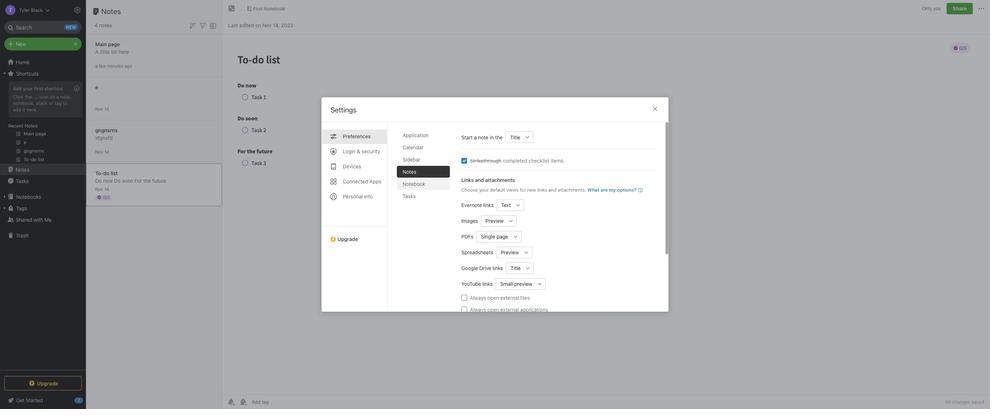 Task type: vqa. For each thing, say whether or not it's contained in the screenshot.
always associated with Always open external applications
yes



Task type: locate. For each thing, give the bounding box(es) containing it.
default
[[490, 187, 505, 193]]

1 vertical spatial title button
[[506, 263, 523, 274]]

future
[[152, 178, 166, 184]]

shortcuts
[[16, 70, 39, 77]]

new
[[16, 41, 26, 47]]

always for always open external applications
[[470, 307, 486, 313]]

1 vertical spatial external
[[501, 307, 519, 313]]

a inside note list element
[[95, 63, 98, 69]]

tasks up notebooks
[[16, 178, 29, 184]]

the left ...
[[25, 94, 32, 100]]

Choose default view option for Spreadsheets field
[[496, 247, 532, 258]]

notebooks
[[16, 194, 41, 200]]

0 horizontal spatial a
[[56, 94, 59, 100]]

1 horizontal spatial tab list
[[397, 129, 456, 312]]

title button for start a note in the
[[506, 132, 522, 143]]

a left 'few'
[[95, 63, 98, 69]]

devices
[[343, 163, 361, 170]]

Always open external applications checkbox
[[462, 307, 467, 313]]

group
[[0, 79, 86, 167]]

nov 14 up gngnsrns
[[95, 106, 109, 112]]

notes right "recent"
[[25, 123, 38, 129]]

2 external from the top
[[501, 307, 519, 313]]

page for main page
[[108, 41, 120, 47]]

1 vertical spatial open
[[488, 307, 499, 313]]

upgrade
[[338, 236, 358, 242], [37, 380, 58, 387]]

a left note
[[474, 134, 477, 140]]

14 down sfgnsfd on the left top of the page
[[105, 149, 109, 155]]

0 horizontal spatial tasks
[[16, 178, 29, 184]]

1 vertical spatial and
[[549, 187, 557, 193]]

nov down sfgnsfd on the left top of the page
[[95, 149, 103, 155]]

1 vertical spatial title
[[511, 265, 521, 271]]

4 notes
[[95, 22, 112, 28]]

0 horizontal spatial your
[[23, 86, 33, 91]]

notebook,
[[13, 100, 35, 106]]

0 vertical spatial a
[[95, 63, 98, 69]]

single
[[481, 234, 496, 240]]

0 horizontal spatial notebook
[[264, 6, 285, 11]]

your up the click the ...
[[23, 86, 33, 91]]

1 nov 14 from the top
[[95, 106, 109, 112]]

1 do from the left
[[95, 178, 102, 184]]

preview button for images
[[481, 215, 506, 227]]

stack
[[36, 100, 48, 106]]

notes
[[101, 7, 121, 15], [25, 123, 38, 129], [16, 166, 29, 173], [403, 169, 417, 175]]

title button for google drive links
[[506, 263, 523, 274]]

tab list for start a note in the
[[397, 129, 456, 312]]

2 vertical spatial 14
[[105, 187, 109, 192]]

shared with me link
[[0, 214, 86, 225]]

1 horizontal spatial do
[[114, 178, 121, 184]]

tasks tab
[[397, 190, 450, 202]]

notes down sidebar
[[403, 169, 417, 175]]

shortcut
[[44, 86, 63, 91]]

title up small preview button
[[511, 265, 521, 271]]

do now do soon for the future
[[95, 178, 166, 184]]

tasks down notebook tab
[[403, 193, 416, 199]]

a up tag
[[56, 94, 59, 100]]

tab list containing application
[[397, 129, 456, 312]]

notebook
[[264, 6, 285, 11], [403, 181, 426, 187]]

title button right in
[[506, 132, 522, 143]]

e
[[95, 84, 98, 90]]

application
[[403, 132, 429, 138]]

on up or
[[50, 94, 55, 100]]

1 always from the top
[[470, 295, 486, 301]]

2 vertical spatial a
[[474, 134, 477, 140]]

do
[[103, 170, 109, 176]]

notes up 'notes'
[[101, 7, 121, 15]]

the right for
[[144, 178, 151, 184]]

0 vertical spatial external
[[501, 295, 519, 301]]

application tab
[[397, 129, 450, 141]]

1 horizontal spatial and
[[549, 187, 557, 193]]

applications
[[521, 307, 548, 313]]

your down links and attachments
[[479, 187, 489, 193]]

14 up 0/3
[[105, 187, 109, 192]]

and right links
[[475, 177, 484, 183]]

preview for spreadsheets
[[501, 249, 519, 256]]

1 horizontal spatial page
[[497, 234, 508, 240]]

preview button down the 'choose default view option for pdfs' field
[[496, 247, 521, 258]]

0 horizontal spatial upgrade button
[[4, 376, 82, 391]]

0 horizontal spatial tab list
[[322, 122, 388, 312]]

0 vertical spatial tasks
[[16, 178, 29, 184]]

14
[[105, 106, 109, 112], [105, 149, 109, 155], [105, 187, 109, 192]]

preview button up the single page button
[[481, 215, 506, 227]]

0 vertical spatial preview button
[[481, 215, 506, 227]]

page up bit
[[108, 41, 120, 47]]

your for first
[[23, 86, 33, 91]]

tree
[[0, 56, 86, 370]]

nov 14 up 0/3
[[95, 187, 109, 192]]

on inside note window element
[[255, 22, 261, 28]]

list
[[111, 170, 118, 176]]

0 vertical spatial open
[[488, 295, 499, 301]]

notes link
[[0, 164, 86, 175]]

0 vertical spatial upgrade button
[[322, 226, 388, 245]]

all
[[946, 399, 951, 405]]

spreadsheets
[[462, 249, 494, 256]]

always right always open external files option
[[470, 295, 486, 301]]

open for always open external applications
[[488, 307, 499, 313]]

2 do from the left
[[114, 178, 121, 184]]

choose
[[462, 187, 478, 193]]

0 vertical spatial title button
[[506, 132, 522, 143]]

your
[[23, 86, 33, 91], [479, 187, 489, 193]]

and left attachments.
[[549, 187, 557, 193]]

your for default
[[479, 187, 489, 193]]

on right edited
[[255, 22, 261, 28]]

0 vertical spatial upgrade
[[338, 236, 358, 242]]

14 for gngnsrns
[[105, 149, 109, 155]]

preview for images
[[486, 218, 504, 224]]

1 horizontal spatial a
[[95, 63, 98, 69]]

1 vertical spatial a
[[56, 94, 59, 100]]

nov left 14,
[[263, 22, 272, 28]]

notebook up the tasks tab
[[403, 181, 426, 187]]

0 vertical spatial title
[[510, 134, 521, 140]]

nov 14 for gngnsrns
[[95, 149, 109, 155]]

2 nov 14 from the top
[[95, 149, 109, 155]]

0 vertical spatial nov 14
[[95, 106, 109, 112]]

tab list containing preferences
[[322, 122, 388, 312]]

1 vertical spatial upgrade
[[37, 380, 58, 387]]

title right in
[[510, 134, 521, 140]]

upgrade button inside tab list
[[322, 226, 388, 245]]

tasks
[[16, 178, 29, 184], [403, 193, 416, 199]]

1 open from the top
[[488, 295, 499, 301]]

page inside note list element
[[108, 41, 120, 47]]

main page
[[95, 41, 120, 47]]

2 open from the top
[[488, 307, 499, 313]]

notes
[[99, 22, 112, 28]]

notebook inside tab
[[403, 181, 426, 187]]

gngnsrns
[[95, 127, 118, 133]]

1 vertical spatial page
[[497, 234, 508, 240]]

calendar tab
[[397, 142, 450, 153]]

None search field
[[9, 21, 77, 34]]

notebook right first
[[264, 6, 285, 11]]

notes up tasks button
[[16, 166, 29, 173]]

preview button
[[481, 215, 506, 227], [496, 247, 521, 258]]

0 vertical spatial on
[[255, 22, 261, 28]]

last
[[228, 22, 238, 28]]

close image
[[651, 105, 660, 113]]

0 horizontal spatial the
[[25, 94, 32, 100]]

the right in
[[495, 134, 503, 140]]

2 vertical spatial the
[[144, 178, 151, 184]]

4
[[95, 22, 98, 28]]

1 horizontal spatial your
[[479, 187, 489, 193]]

sidebar tab
[[397, 154, 450, 166]]

0 vertical spatial page
[[108, 41, 120, 47]]

note
[[478, 134, 489, 140]]

2 always from the top
[[470, 307, 486, 313]]

icon on a note, notebook, stack or tag to add it here.
[[13, 94, 71, 112]]

14 up gngnsrns
[[105, 106, 109, 112]]

1 vertical spatial your
[[479, 187, 489, 193]]

1 vertical spatial always
[[470, 307, 486, 313]]

preview inside preview field
[[501, 249, 519, 256]]

1 horizontal spatial upgrade
[[338, 236, 358, 242]]

0 vertical spatial notebook
[[264, 6, 285, 11]]

0 vertical spatial 14
[[105, 106, 109, 112]]

nov 14 down sfgnsfd on the left top of the page
[[95, 149, 109, 155]]

note window element
[[223, 0, 991, 409]]

&
[[357, 148, 361, 154]]

2 vertical spatial nov 14
[[95, 187, 109, 192]]

a
[[95, 63, 98, 69], [56, 94, 59, 100], [474, 134, 477, 140]]

0 horizontal spatial page
[[108, 41, 120, 47]]

tree containing home
[[0, 56, 86, 370]]

login
[[343, 148, 356, 154]]

external
[[501, 295, 519, 301], [501, 307, 519, 313]]

external up always open external applications
[[501, 295, 519, 301]]

1 horizontal spatial upgrade button
[[322, 226, 388, 245]]

notes inside notes tab
[[403, 169, 417, 175]]

1 vertical spatial preview button
[[496, 247, 521, 258]]

3 nov 14 from the top
[[95, 187, 109, 192]]

1 vertical spatial the
[[495, 134, 503, 140]]

are
[[601, 187, 608, 193]]

1 external from the top
[[501, 295, 519, 301]]

open down "always open external files" at bottom
[[488, 307, 499, 313]]

calendar
[[403, 144, 424, 151]]

1 14 from the top
[[105, 106, 109, 112]]

1 horizontal spatial the
[[144, 178, 151, 184]]

external for files
[[501, 295, 519, 301]]

title inside field
[[511, 265, 521, 271]]

connected
[[343, 178, 368, 185]]

group containing add your first shortcut
[[0, 79, 86, 167]]

title inside field
[[510, 134, 521, 140]]

tab list
[[322, 122, 388, 312], [397, 129, 456, 312]]

always right always open external applications 'option' on the left of the page
[[470, 307, 486, 313]]

preview up "title" field
[[501, 249, 519, 256]]

Choose default view option for Google Drive links field
[[506, 263, 534, 274]]

2 horizontal spatial a
[[474, 134, 477, 140]]

0 horizontal spatial do
[[95, 178, 102, 184]]

or
[[49, 100, 53, 106]]

1 vertical spatial 14
[[105, 149, 109, 155]]

Always open external files checkbox
[[462, 295, 467, 301]]

first
[[253, 6, 263, 11]]

Select925 checkbox
[[462, 158, 467, 164]]

2 14 from the top
[[105, 149, 109, 155]]

0 vertical spatial your
[[23, 86, 33, 91]]

notes tab
[[397, 166, 450, 178]]

notebooks link
[[0, 191, 86, 203]]

1 horizontal spatial notebook
[[403, 181, 426, 187]]

open for always open external files
[[488, 295, 499, 301]]

1 vertical spatial notebook
[[403, 181, 426, 187]]

0 vertical spatial the
[[25, 94, 32, 100]]

preview up 'single page'
[[486, 218, 504, 224]]

0 vertical spatial always
[[470, 295, 486, 301]]

1 vertical spatial preview
[[501, 249, 519, 256]]

...
[[33, 94, 38, 100]]

to-
[[95, 170, 103, 176]]

preview inside choose default view option for images 'field'
[[486, 218, 504, 224]]

do down list
[[114, 178, 121, 184]]

single page button
[[477, 231, 510, 242]]

1 vertical spatial nov 14
[[95, 149, 109, 155]]

page right single
[[497, 234, 508, 240]]

gngnsrns sfgnsfd
[[95, 127, 118, 141]]

it
[[22, 107, 25, 112]]

start
[[462, 134, 473, 140]]

what
[[588, 187, 600, 193]]

expand note image
[[228, 4, 236, 13]]

1 horizontal spatial tasks
[[403, 193, 416, 199]]

small
[[501, 281, 513, 287]]

title button
[[506, 132, 522, 143], [506, 263, 523, 274]]

1 vertical spatial on
[[50, 94, 55, 100]]

external down "always open external files" at bottom
[[501, 307, 519, 313]]

youtube links
[[462, 281, 493, 287]]

0 vertical spatial and
[[475, 177, 484, 183]]

add tag image
[[239, 398, 248, 406]]

nov up 0/3
[[95, 187, 103, 192]]

0 vertical spatial preview
[[486, 218, 504, 224]]

Choose default view option for Evernote links field
[[497, 199, 524, 211]]

changes
[[953, 399, 971, 405]]

page inside button
[[497, 234, 508, 240]]

nov
[[263, 22, 272, 28], [95, 106, 103, 112], [95, 149, 103, 155], [95, 187, 103, 192]]

files
[[521, 295, 530, 301]]

notes inside 'notes' link
[[16, 166, 29, 173]]

title
[[510, 134, 521, 140], [511, 265, 521, 271]]

0 horizontal spatial on
[[50, 94, 55, 100]]

1 vertical spatial tasks
[[403, 193, 416, 199]]

tag
[[55, 100, 62, 106]]

trash link
[[0, 230, 86, 241]]

do down the to-
[[95, 178, 102, 184]]

small preview
[[501, 281, 533, 287]]

security
[[362, 148, 380, 154]]

open up always open external applications
[[488, 295, 499, 301]]

title button down preview field
[[506, 263, 523, 274]]

1 horizontal spatial on
[[255, 22, 261, 28]]

now
[[103, 178, 113, 184]]

new button
[[4, 38, 82, 51]]

on
[[255, 22, 261, 28], [50, 94, 55, 100]]



Task type: describe. For each thing, give the bounding box(es) containing it.
youtube
[[462, 281, 481, 287]]

2 horizontal spatial the
[[495, 134, 503, 140]]

notebook inside button
[[264, 6, 285, 11]]

info
[[364, 194, 373, 200]]

text
[[502, 202, 511, 208]]

last edited on nov 14, 2023
[[228, 22, 293, 28]]

group inside tree
[[0, 79, 86, 167]]

ago
[[125, 63, 132, 69]]

a
[[95, 49, 99, 55]]

external for applications
[[501, 307, 519, 313]]

single page
[[481, 234, 508, 240]]

checklist
[[529, 158, 550, 164]]

click
[[13, 94, 24, 100]]

home
[[16, 59, 29, 65]]

main
[[95, 41, 107, 47]]

apps
[[370, 178, 382, 185]]

here.
[[26, 107, 37, 112]]

a inside icon on a note, notebook, stack or tag to add it here.
[[56, 94, 59, 100]]

items.
[[551, 158, 565, 164]]

views
[[507, 187, 519, 193]]

first
[[34, 86, 43, 91]]

add
[[13, 107, 21, 112]]

all changes saved
[[946, 399, 985, 405]]

title for google drive links
[[511, 265, 521, 271]]

always open external files
[[470, 295, 530, 301]]

me
[[45, 217, 52, 223]]

nov down e
[[95, 106, 103, 112]]

evernote links
[[462, 202, 494, 208]]

note list element
[[86, 0, 223, 409]]

settings
[[331, 106, 357, 114]]

0 horizontal spatial upgrade
[[37, 380, 58, 387]]

0/3
[[103, 195, 110, 200]]

preview button for spreadsheets
[[496, 247, 521, 258]]

my
[[609, 187, 616, 193]]

add
[[13, 86, 22, 91]]

Choose default view option for PDFs field
[[477, 231, 522, 242]]

add a reminder image
[[227, 398, 235, 406]]

the inside note list element
[[144, 178, 151, 184]]

options?
[[617, 187, 637, 193]]

edited
[[239, 22, 254, 28]]

0 horizontal spatial and
[[475, 177, 484, 183]]

Choose default view option for YouTube links field
[[496, 278, 546, 290]]

notes inside note list element
[[101, 7, 121, 15]]

links left text button
[[484, 202, 494, 208]]

saved
[[972, 399, 985, 405]]

few
[[99, 63, 106, 69]]

completed
[[503, 158, 528, 164]]

nov inside note window element
[[263, 22, 272, 28]]

preferences
[[343, 133, 371, 139]]

to
[[63, 100, 67, 106]]

recent
[[8, 123, 23, 129]]

connected apps
[[343, 178, 382, 185]]

click the ...
[[13, 94, 38, 100]]

attachments
[[485, 177, 515, 183]]

personal info
[[343, 194, 373, 200]]

home link
[[0, 56, 86, 68]]

tasks inside tab
[[403, 193, 416, 199]]

a few minutes ago
[[95, 63, 132, 69]]

always for always open external files
[[470, 295, 486, 301]]

choose your default views for new links and attachments.
[[462, 187, 587, 193]]

icon
[[39, 94, 48, 100]]

a little bit here
[[95, 49, 129, 55]]

add your first shortcut
[[13, 86, 63, 91]]

drive
[[480, 265, 492, 271]]

shared with me
[[16, 217, 52, 223]]

sfgnsfd
[[95, 135, 113, 141]]

little
[[100, 49, 110, 55]]

expand notebooks image
[[2, 194, 8, 200]]

here
[[119, 49, 129, 55]]

Note Editor text field
[[223, 34, 991, 395]]

what are my options?
[[588, 187, 637, 193]]

page for single page
[[497, 234, 508, 240]]

soon
[[122, 178, 133, 184]]

14 for e
[[105, 106, 109, 112]]

images
[[462, 218, 478, 224]]

only
[[923, 5, 932, 11]]

personal
[[343, 194, 363, 200]]

Search text field
[[9, 21, 77, 34]]

google
[[462, 265, 478, 271]]

nov 14 for e
[[95, 106, 109, 112]]

on inside icon on a note, notebook, stack or tag to add it here.
[[50, 94, 55, 100]]

tab list for application
[[322, 122, 388, 312]]

title for start a note in the
[[510, 134, 521, 140]]

only you
[[923, 5, 942, 11]]

first notebook
[[253, 6, 285, 11]]

links
[[462, 177, 474, 183]]

you
[[934, 5, 942, 11]]

links right the drive on the left
[[493, 265, 503, 271]]

bit
[[111, 49, 117, 55]]

Choose default view option for Images field
[[481, 215, 517, 227]]

recent notes
[[8, 123, 38, 129]]

3 14 from the top
[[105, 187, 109, 192]]

text button
[[497, 199, 513, 211]]

Start a new note in the body or title. field
[[506, 132, 534, 143]]

expand tags image
[[2, 205, 8, 211]]

notebook tab
[[397, 178, 450, 190]]

evernote
[[462, 202, 482, 208]]

strikethrough completed checklist items.
[[470, 158, 565, 164]]

links down the drive on the left
[[483, 281, 493, 287]]

tasks button
[[0, 175, 86, 187]]

share
[[953, 5, 967, 11]]

always open external applications
[[470, 307, 548, 313]]

to-do list
[[95, 170, 118, 176]]

tags button
[[0, 203, 86, 214]]

in
[[490, 134, 494, 140]]

trash
[[16, 232, 29, 239]]

settings image
[[73, 6, 82, 14]]

for
[[135, 178, 142, 184]]

1 vertical spatial upgrade button
[[4, 376, 82, 391]]

tags
[[16, 205, 27, 211]]

tasks inside button
[[16, 178, 29, 184]]

small preview button
[[496, 278, 534, 290]]

links right new
[[538, 187, 547, 193]]



